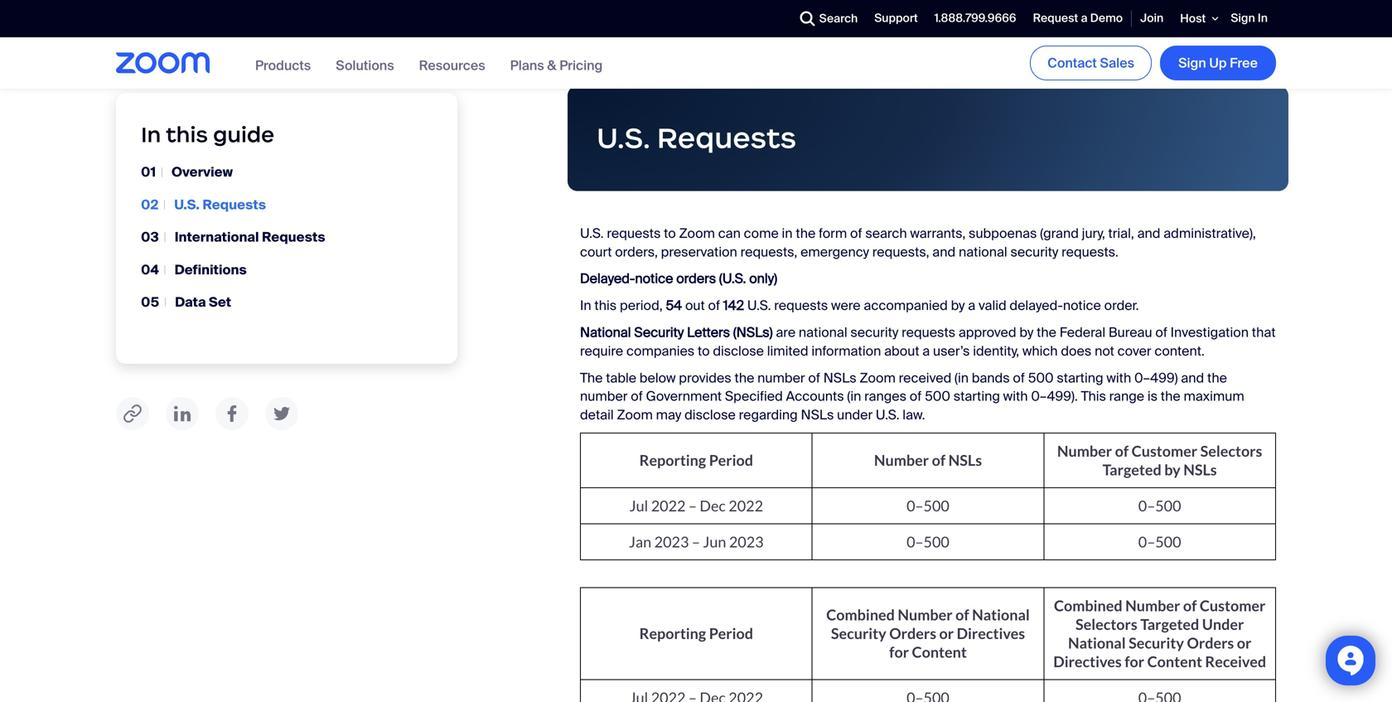 Task type: describe. For each thing, give the bounding box(es) containing it.
contact
[[1048, 54, 1097, 72]]

court
[[580, 243, 612, 260]]

targeted inside combined number of customer selectors targeted under national security orders or directives for content received
[[1141, 615, 1200, 633]]

0–499)
[[1135, 369, 1178, 386]]

05
[[141, 293, 159, 311]]

and inside the table below provides the number of nsls zoom received (in bands of 500 starting with 0–499) and the number of government specified accounts (in ranges of 500 starting with 0–499). this range is the maximum detail zoom may disclose regarding nsls under u.s. law.
[[1181, 369, 1205, 386]]

54
[[666, 297, 682, 314]]

link icon image
[[124, 405, 142, 423]]

security inside combined number of national security orders or directives for content
[[831, 624, 887, 642]]

warrants,
[[910, 225, 966, 242]]

plans & pricing link
[[510, 57, 603, 74]]

1.888.799.9666 link
[[927, 1, 1025, 37]]

(grand
[[1040, 225, 1079, 242]]

set
[[209, 293, 231, 311]]

detail
[[580, 406, 614, 424]]

the up specified
[[735, 369, 755, 386]]

1 vertical spatial a
[[968, 297, 976, 314]]

1 2022 from the left
[[651, 496, 686, 515]]

0 vertical spatial national
[[580, 324, 631, 341]]

0 horizontal spatial with
[[1003, 388, 1028, 405]]

1 vertical spatial 500
[[925, 388, 951, 405]]

jan
[[629, 533, 652, 551]]

approved
[[959, 324, 1017, 341]]

customer inside combined number of customer selectors targeted under national security orders or directives for content received
[[1200, 596, 1266, 614]]

content.
[[1155, 342, 1205, 360]]

may
[[656, 406, 682, 424]]

order.
[[1105, 297, 1139, 314]]

number inside number of customer selectors targeted by nsls
[[1058, 442, 1112, 460]]

0 vertical spatial starting
[[1057, 369, 1104, 386]]

linkedin icon image
[[174, 405, 191, 422]]

support
[[875, 11, 918, 26]]

the right is
[[1161, 388, 1181, 405]]

government
[[646, 388, 722, 405]]

for inside combined number of national security orders or directives for content
[[890, 643, 909, 661]]

products
[[255, 57, 311, 74]]

subpoenas
[[969, 225, 1037, 242]]

0–499).
[[1031, 388, 1078, 405]]

national inside u.s. requests to zoom can come in the form of search warrants, subpoenas (grand jury, trial, and administrative), court orders, preservation requests, emergency requests, and national security requests.
[[959, 243, 1008, 260]]

pricing
[[560, 57, 603, 74]]

2 2022 from the left
[[729, 496, 763, 515]]

information
[[812, 342, 881, 360]]

not
[[1095, 342, 1115, 360]]

period,
[[620, 297, 663, 314]]

free
[[1230, 54, 1258, 72]]

maximum
[[1184, 388, 1245, 405]]

0 horizontal spatial notice
[[635, 270, 673, 287]]

international
[[175, 228, 259, 246]]

1 vertical spatial starting
[[954, 388, 1000, 405]]

emergency
[[801, 243, 869, 260]]

reporting period for combined
[[640, 624, 753, 642]]

companies
[[627, 342, 695, 360]]

04
[[141, 261, 159, 278]]

0 horizontal spatial number
[[580, 388, 628, 405]]

in
[[782, 225, 793, 242]]

number inside combined number of customer selectors targeted under national security orders or directives for content received
[[1126, 596, 1181, 614]]

products button
[[255, 57, 311, 74]]

below
[[640, 369, 676, 386]]

received
[[1206, 652, 1267, 670]]

1 requests, from the left
[[741, 243, 798, 260]]

2 vertical spatial zoom
[[617, 406, 653, 424]]

1 vertical spatial requests
[[774, 297, 828, 314]]

number of nsls
[[874, 451, 982, 469]]

requests for 03
[[262, 228, 325, 246]]

the up maximum
[[1208, 369, 1227, 386]]

combined number of national security orders or directives for content
[[827, 606, 1030, 661]]

regarding
[[739, 406, 798, 424]]

2 2023 from the left
[[729, 533, 764, 551]]

directives inside combined number of customer selectors targeted under national security orders or directives for content received
[[1054, 652, 1122, 670]]

01
[[141, 163, 156, 181]]

join
[[1141, 11, 1164, 26]]

search
[[866, 225, 907, 242]]

are national security requests approved by the federal bureau of investigation that require companies to disclose limited information about a user's identity, which does not cover content.
[[580, 324, 1276, 360]]

nsls inside number of customer selectors targeted by nsls
[[1184, 460, 1217, 479]]

identity,
[[973, 342, 1020, 360]]

specified
[[725, 388, 783, 405]]

of inside u.s. requests to zoom can come in the form of search warrants, subpoenas (grand jury, trial, and administrative), court orders, preservation requests, emergency requests, and national security requests.
[[850, 225, 862, 242]]

or inside combined number of national security orders or directives for content
[[940, 624, 954, 642]]

user's
[[933, 342, 970, 360]]

zoom inside u.s. requests to zoom can come in the form of search warrants, subpoenas (grand jury, trial, and administrative), court orders, preservation requests, emergency requests, and national security requests.
[[679, 225, 715, 242]]

sign in
[[1231, 11, 1268, 26]]

1.888.799.9666
[[935, 11, 1017, 26]]

0 horizontal spatial security
[[634, 324, 684, 341]]

1 horizontal spatial (in
[[955, 369, 969, 386]]

in inside the sign in link
[[1258, 11, 1268, 26]]

ranges
[[865, 388, 907, 405]]

preservation
[[661, 243, 738, 260]]

customer inside number of customer selectors targeted by nsls
[[1132, 442, 1198, 460]]

1 horizontal spatial notice
[[1063, 297, 1101, 314]]

u.s. inside the table below provides the number of nsls zoom received (in bands of 500 starting with 0–499) and the number of government specified accounts (in ranges of 500 starting with 0–499). this range is the maximum detail zoom may disclose regarding nsls under u.s. law.
[[876, 406, 900, 424]]

out
[[685, 297, 705, 314]]

security inside are national security requests approved by the federal bureau of investigation that require companies to disclose limited information about a user's identity, which does not cover content.
[[851, 324, 899, 341]]

resources button
[[419, 57, 485, 74]]

received
[[899, 369, 952, 386]]

0 horizontal spatial and
[[933, 243, 956, 260]]

1 vertical spatial zoom
[[860, 369, 896, 386]]

in this period, 54 out of 142 u.s. requests were accompanied by a valid delayed-notice order.
[[580, 297, 1139, 314]]

in this guide
[[141, 121, 274, 148]]

to inside are national security requests approved by the federal bureau of investigation that require companies to disclose limited information about a user's identity, which does not cover content.
[[698, 342, 710, 360]]

&
[[547, 57, 557, 74]]

reporting for number
[[640, 451, 706, 469]]

0 horizontal spatial by
[[951, 297, 965, 314]]

demo
[[1091, 11, 1123, 26]]

– for 2022
[[689, 496, 697, 515]]

only)
[[750, 270, 778, 287]]

orders inside combined number of national security orders or directives for content
[[890, 624, 937, 642]]

combined for selectors
[[1054, 596, 1123, 614]]

this
[[1081, 388, 1106, 405]]

sales
[[1100, 54, 1135, 72]]

in for in this period, 54 out of 142 u.s. requests were accompanied by a valid delayed-notice order.
[[580, 297, 592, 314]]

under
[[1203, 615, 1244, 633]]

disclose inside are national security requests approved by the federal bureau of investigation that require companies to disclose limited information about a user's identity, which does not cover content.
[[713, 342, 764, 360]]

requests.
[[1062, 243, 1119, 260]]

0 horizontal spatial u.s. requests
[[174, 196, 266, 213]]

contact sales link
[[1030, 45, 1152, 80]]

sign up free link
[[1160, 45, 1276, 80]]

0 vertical spatial requests
[[657, 120, 797, 156]]

delayed-
[[1010, 297, 1063, 314]]

0 vertical spatial number
[[758, 369, 805, 386]]

jan 2023 – jun 2023
[[629, 533, 764, 551]]

0 vertical spatial a
[[1081, 11, 1088, 26]]

accounts
[[786, 388, 844, 405]]

sign up free
[[1179, 54, 1258, 72]]

national inside combined number of customer selectors targeted under national security orders or directives for content received
[[1068, 634, 1126, 652]]

jury,
[[1082, 225, 1106, 242]]



Task type: locate. For each thing, give the bounding box(es) containing it.
in for in this guide
[[141, 121, 161, 148]]

notice up period,
[[635, 270, 673, 287]]

this up overview
[[166, 121, 208, 148]]

1 horizontal spatial or
[[1237, 634, 1252, 652]]

by inside number of customer selectors targeted by nsls
[[1165, 460, 1181, 479]]

national down the subpoenas
[[959, 243, 1008, 260]]

sign for sign up free
[[1179, 54, 1207, 72]]

in down delayed-
[[580, 297, 592, 314]]

period
[[709, 451, 753, 469], [709, 624, 753, 642]]

under
[[837, 406, 873, 424]]

0 horizontal spatial 2023
[[655, 533, 689, 551]]

1 vertical spatial reporting
[[640, 624, 706, 642]]

orders inside combined number of customer selectors targeted under national security orders or directives for content received
[[1187, 634, 1234, 652]]

2 horizontal spatial security
[[1129, 634, 1184, 652]]

to down 'letters'
[[698, 342, 710, 360]]

1 horizontal spatial with
[[1107, 369, 1132, 386]]

period for number
[[709, 451, 753, 469]]

overview
[[172, 163, 233, 181]]

0 vertical spatial u.s. requests
[[597, 120, 797, 156]]

security down in this period, 54 out of 142 u.s. requests were accompanied by a valid delayed-notice order.
[[851, 324, 899, 341]]

2022 right dec
[[729, 496, 763, 515]]

0 horizontal spatial selectors
[[1076, 615, 1138, 633]]

1 horizontal spatial in
[[580, 297, 592, 314]]

number up detail
[[580, 388, 628, 405]]

to up preservation
[[664, 225, 676, 242]]

requests for 02
[[203, 196, 266, 213]]

1 horizontal spatial and
[[1138, 225, 1161, 242]]

500 down 'received'
[[925, 388, 951, 405]]

customer up under
[[1200, 596, 1266, 614]]

the
[[796, 225, 816, 242], [1037, 324, 1057, 341], [735, 369, 755, 386], [1208, 369, 1227, 386], [1161, 388, 1181, 405]]

customer down is
[[1132, 442, 1198, 460]]

disclose
[[713, 342, 764, 360], [685, 406, 736, 424]]

1 horizontal spatial selectors
[[1201, 442, 1263, 460]]

2023 right jun in the right bottom of the page
[[729, 533, 764, 551]]

0 horizontal spatial security
[[851, 324, 899, 341]]

national up information
[[799, 324, 848, 341]]

directives
[[957, 624, 1025, 642], [1054, 652, 1122, 670]]

data set
[[175, 293, 231, 311]]

reporting for combined
[[640, 624, 706, 642]]

(in down 'user's'
[[955, 369, 969, 386]]

requests up the are
[[774, 297, 828, 314]]

2023
[[655, 533, 689, 551], [729, 533, 764, 551]]

1 horizontal spatial starting
[[1057, 369, 1104, 386]]

cover
[[1118, 342, 1152, 360]]

targeted inside number of customer selectors targeted by nsls
[[1103, 460, 1162, 479]]

national security letters (nsls)
[[580, 324, 773, 341]]

1 horizontal spatial security
[[831, 624, 887, 642]]

(in up under
[[847, 388, 861, 405]]

that
[[1252, 324, 1276, 341]]

1 horizontal spatial combined
[[1054, 596, 1123, 614]]

jul
[[630, 496, 648, 515]]

1 horizontal spatial zoom
[[679, 225, 715, 242]]

plans
[[510, 57, 544, 74]]

by inside are national security requests approved by the federal bureau of investigation that require companies to disclose limited information about a user's identity, which does not cover content.
[[1020, 324, 1034, 341]]

number down limited
[[758, 369, 805, 386]]

by
[[951, 297, 965, 314], [1020, 324, 1034, 341], [1165, 460, 1181, 479]]

reporting
[[640, 451, 706, 469], [640, 624, 706, 642]]

jul 2022 – dec 2022
[[630, 496, 763, 515]]

2 horizontal spatial requests
[[902, 324, 956, 341]]

2 vertical spatial and
[[1181, 369, 1205, 386]]

a left demo at top right
[[1081, 11, 1088, 26]]

trial,
[[1109, 225, 1135, 242]]

1 vertical spatial this
[[595, 297, 617, 314]]

of inside are national security requests approved by the federal bureau of investigation that require companies to disclose limited information about a user's identity, which does not cover content.
[[1156, 324, 1168, 341]]

which
[[1023, 342, 1058, 360]]

delayed-
[[580, 270, 635, 287]]

content inside combined number of customer selectors targeted under national security orders or directives for content received
[[1148, 652, 1203, 670]]

with
[[1107, 369, 1132, 386], [1003, 388, 1028, 405]]

starting up "this"
[[1057, 369, 1104, 386]]

0 vertical spatial targeted
[[1103, 460, 1162, 479]]

1 vertical spatial customer
[[1200, 596, 1266, 614]]

1 period from the top
[[709, 451, 753, 469]]

– for 2023
[[692, 533, 700, 551]]

0 vertical spatial sign
[[1231, 11, 1256, 26]]

0 vertical spatial –
[[689, 496, 697, 515]]

500 up 0–499).
[[1028, 369, 1054, 386]]

1 horizontal spatial national
[[972, 606, 1030, 624]]

1 2023 from the left
[[655, 533, 689, 551]]

1 vertical spatial sign
[[1179, 54, 1207, 72]]

0–500
[[907, 496, 950, 515], [1139, 496, 1182, 515], [907, 533, 950, 551], [1139, 533, 1182, 551]]

1 vertical spatial –
[[692, 533, 700, 551]]

2 vertical spatial national
[[1068, 634, 1126, 652]]

1 horizontal spatial for
[[1125, 652, 1145, 670]]

targeted
[[1103, 460, 1162, 479], [1141, 615, 1200, 633]]

zoom up ranges
[[860, 369, 896, 386]]

0 vertical spatial requests
[[607, 225, 661, 242]]

1 horizontal spatial number
[[758, 369, 805, 386]]

0 vertical spatial this
[[166, 121, 208, 148]]

targeted down range
[[1103, 460, 1162, 479]]

0 vertical spatial national
[[959, 243, 1008, 260]]

selectors inside combined number of customer selectors targeted under national security orders or directives for content received
[[1076, 615, 1138, 633]]

0 vertical spatial in
[[1258, 11, 1268, 26]]

twitter icon image
[[274, 406, 290, 421]]

0 horizontal spatial to
[[664, 225, 676, 242]]

0 horizontal spatial starting
[[954, 388, 1000, 405]]

a
[[1081, 11, 1088, 26], [968, 297, 976, 314], [923, 342, 930, 360]]

0 horizontal spatial requests
[[607, 225, 661, 242]]

federal
[[1060, 324, 1106, 341]]

0 horizontal spatial (in
[[847, 388, 861, 405]]

national inside combined number of national security orders or directives for content
[[972, 606, 1030, 624]]

1 horizontal spatial 2022
[[729, 496, 763, 515]]

with up range
[[1107, 369, 1132, 386]]

request a demo
[[1033, 11, 1123, 26]]

number inside combined number of national security orders or directives for content
[[898, 606, 953, 624]]

contact sales
[[1048, 54, 1135, 72]]

– left dec
[[689, 496, 697, 515]]

period for combined
[[709, 624, 753, 642]]

of
[[850, 225, 862, 242], [708, 297, 720, 314], [1156, 324, 1168, 341], [808, 369, 821, 386], [1013, 369, 1025, 386], [631, 388, 643, 405], [910, 388, 922, 405], [1115, 442, 1129, 460], [932, 451, 946, 469], [1184, 596, 1197, 614], [956, 606, 970, 624]]

this for guide
[[166, 121, 208, 148]]

reporting period for number
[[640, 451, 753, 469]]

2 horizontal spatial and
[[1181, 369, 1205, 386]]

disclose inside the table below provides the number of nsls zoom received (in bands of 500 starting with 0–499) and the number of government specified accounts (in ranges of 500 starting with 0–499). this range is the maximum detail zoom may disclose regarding nsls under u.s. law.
[[685, 406, 736, 424]]

1 vertical spatial reporting period
[[640, 624, 753, 642]]

nsls
[[824, 369, 857, 386], [801, 406, 834, 424], [949, 451, 982, 469], [1184, 460, 1217, 479]]

2 reporting from the top
[[640, 624, 706, 642]]

is
[[1148, 388, 1158, 405]]

a right "about"
[[923, 342, 930, 360]]

0 horizontal spatial in
[[141, 121, 161, 148]]

by for approved
[[1020, 324, 1034, 341]]

number of customer selectors targeted by nsls
[[1058, 442, 1263, 479]]

0 horizontal spatial requests,
[[741, 243, 798, 260]]

orders,
[[615, 243, 658, 260]]

notice up federal
[[1063, 297, 1101, 314]]

1 horizontal spatial orders
[[1187, 634, 1234, 652]]

u.s. inside u.s. requests to zoom can come in the form of search warrants, subpoenas (grand jury, trial, and administrative), court orders, preservation requests, emergency requests, and national security requests.
[[580, 225, 604, 242]]

1 horizontal spatial 500
[[1028, 369, 1054, 386]]

and right trial,
[[1138, 225, 1161, 242]]

targeted left under
[[1141, 615, 1200, 633]]

0 horizontal spatial customer
[[1132, 442, 1198, 460]]

0 horizontal spatial 500
[[925, 388, 951, 405]]

1 vertical spatial to
[[698, 342, 710, 360]]

security
[[1011, 243, 1059, 260], [851, 324, 899, 341]]

2 horizontal spatial in
[[1258, 11, 1268, 26]]

0 vertical spatial to
[[664, 225, 676, 242]]

0 vertical spatial selectors
[[1201, 442, 1263, 460]]

1 vertical spatial requests
[[203, 196, 266, 213]]

request a demo link
[[1025, 1, 1131, 37]]

resources
[[419, 57, 485, 74]]

or
[[940, 624, 954, 642], [1237, 634, 1252, 652]]

1 horizontal spatial requests,
[[873, 243, 930, 260]]

content inside combined number of national security orders or directives for content
[[912, 643, 967, 661]]

0 horizontal spatial directives
[[957, 624, 1025, 642]]

requests
[[657, 120, 797, 156], [203, 196, 266, 213], [262, 228, 325, 246]]

letters
[[687, 324, 730, 341]]

1 vertical spatial u.s. requests
[[174, 196, 266, 213]]

in up "free"
[[1258, 11, 1268, 26]]

range
[[1110, 388, 1145, 405]]

the inside are national security requests approved by the federal bureau of investigation that require companies to disclose limited information about a user's identity, which does not cover content.
[[1037, 324, 1057, 341]]

0 vertical spatial reporting
[[640, 451, 706, 469]]

requests inside u.s. requests to zoom can come in the form of search warrants, subpoenas (grand jury, trial, and administrative), court orders, preservation requests, emergency requests, and national security requests.
[[607, 225, 661, 242]]

or inside combined number of customer selectors targeted under national security orders or directives for content received
[[1237, 634, 1252, 652]]

2 period from the top
[[709, 624, 753, 642]]

disclose down government
[[685, 406, 736, 424]]

1 horizontal spatial customer
[[1200, 596, 1266, 614]]

0 horizontal spatial sign
[[1179, 54, 1207, 72]]

law.
[[903, 406, 925, 424]]

02
[[141, 196, 158, 213]]

0 vertical spatial reporting period
[[640, 451, 753, 469]]

2 vertical spatial by
[[1165, 460, 1181, 479]]

0 vertical spatial notice
[[635, 270, 673, 287]]

the up which
[[1037, 324, 1057, 341]]

security inside combined number of customer selectors targeted under national security orders or directives for content received
[[1129, 634, 1184, 652]]

requests, down 'come'
[[741, 243, 798, 260]]

about
[[884, 342, 920, 360]]

the table below provides the number of nsls zoom received (in bands of 500 starting with 0–499) and the number of government specified accounts (in ranges of 500 starting with 0–499). this range is the maximum detail zoom may disclose regarding nsls under u.s. law.
[[580, 369, 1245, 424]]

of inside number of customer selectors targeted by nsls
[[1115, 442, 1129, 460]]

bureau
[[1109, 324, 1153, 341]]

with down "bands"
[[1003, 388, 1028, 405]]

1 horizontal spatial sign
[[1231, 11, 1256, 26]]

0 horizontal spatial zoom
[[617, 406, 653, 424]]

0 vertical spatial customer
[[1132, 442, 1198, 460]]

requests up 'user's'
[[902, 324, 956, 341]]

delayed-notice orders (u.s. only)
[[580, 270, 778, 287]]

1 horizontal spatial directives
[[1054, 652, 1122, 670]]

the inside u.s. requests to zoom can come in the form of search warrants, subpoenas (grand jury, trial, and administrative), court orders, preservation requests, emergency requests, and national security requests.
[[796, 225, 816, 242]]

in up 01
[[141, 121, 161, 148]]

by for targeted
[[1165, 460, 1181, 479]]

search
[[819, 11, 858, 26]]

definitions
[[175, 261, 247, 278]]

(u.s.
[[719, 270, 746, 287]]

1 reporting period from the top
[[640, 451, 753, 469]]

selectors inside number of customer selectors targeted by nsls
[[1201, 442, 1263, 460]]

combined inside combined number of national security orders or directives for content
[[827, 606, 895, 624]]

2023 right jan
[[655, 533, 689, 551]]

and
[[1138, 225, 1161, 242], [933, 243, 956, 260], [1181, 369, 1205, 386]]

sign for sign in
[[1231, 11, 1256, 26]]

the right in
[[796, 225, 816, 242]]

were
[[831, 297, 861, 314]]

for
[[890, 643, 909, 661], [1125, 652, 1145, 670]]

a left valid
[[968, 297, 976, 314]]

2022 right jul
[[651, 496, 686, 515]]

requests
[[607, 225, 661, 242], [774, 297, 828, 314], [902, 324, 956, 341]]

(nsls)
[[733, 324, 773, 341]]

are
[[776, 324, 796, 341]]

orders
[[677, 270, 716, 287]]

0 vertical spatial 500
[[1028, 369, 1054, 386]]

0 vertical spatial with
[[1107, 369, 1132, 386]]

1 horizontal spatial to
[[698, 342, 710, 360]]

requests inside are national security requests approved by the federal bureau of investigation that require companies to disclose limited information about a user's identity, which does not cover content.
[[902, 324, 956, 341]]

requests,
[[741, 243, 798, 260], [873, 243, 930, 260]]

data
[[175, 293, 206, 311]]

0 horizontal spatial orders
[[890, 624, 937, 642]]

2 reporting period from the top
[[640, 624, 753, 642]]

facebook icon image
[[227, 405, 237, 422]]

1 vertical spatial national
[[972, 606, 1030, 624]]

2 horizontal spatial zoom
[[860, 369, 896, 386]]

form
[[819, 225, 847, 242]]

this down delayed-
[[595, 297, 617, 314]]

combined number of customer selectors targeted under national security orders or directives for content received
[[1054, 596, 1267, 670]]

2 vertical spatial a
[[923, 342, 930, 360]]

to inside u.s. requests to zoom can come in the form of search warrants, subpoenas (grand jury, trial, and administrative), court orders, preservation requests, emergency requests, and national security requests.
[[664, 225, 676, 242]]

2 requests, from the left
[[873, 243, 930, 260]]

2 vertical spatial requests
[[902, 324, 956, 341]]

the
[[580, 369, 603, 386]]

and up maximum
[[1181, 369, 1205, 386]]

for inside combined number of customer selectors targeted under national security orders or directives for content received
[[1125, 652, 1145, 670]]

zoom left may
[[617, 406, 653, 424]]

valid
[[979, 297, 1007, 314]]

selectors
[[1201, 442, 1263, 460], [1076, 615, 1138, 633]]

security inside u.s. requests to zoom can come in the form of search warrants, subpoenas (grand jury, trial, and administrative), court orders, preservation requests, emergency requests, and national security requests.
[[1011, 243, 1059, 260]]

1 vertical spatial and
[[933, 243, 956, 260]]

sign
[[1231, 11, 1256, 26], [1179, 54, 1207, 72]]

0 horizontal spatial national
[[799, 324, 848, 341]]

solutions button
[[336, 57, 394, 74]]

0 horizontal spatial or
[[940, 624, 954, 642]]

requests up orders,
[[607, 225, 661, 242]]

1 horizontal spatial requests
[[774, 297, 828, 314]]

security down "(grand"
[[1011, 243, 1059, 260]]

host button
[[1172, 0, 1223, 37]]

0 vertical spatial disclose
[[713, 342, 764, 360]]

0 horizontal spatial national
[[580, 324, 631, 341]]

starting
[[1057, 369, 1104, 386], [954, 388, 1000, 405]]

requests, down search
[[873, 243, 930, 260]]

0 horizontal spatial 2022
[[651, 496, 686, 515]]

customer
[[1132, 442, 1198, 460], [1200, 596, 1266, 614]]

– left jun in the right bottom of the page
[[692, 533, 700, 551]]

support link
[[866, 1, 927, 37]]

this for period,
[[595, 297, 617, 314]]

limited
[[767, 342, 809, 360]]

directives inside combined number of national security orders or directives for content
[[957, 624, 1025, 642]]

zoom up preservation
[[679, 225, 715, 242]]

1 horizontal spatial security
[[1011, 243, 1059, 260]]

combined
[[1054, 596, 1123, 614], [827, 606, 895, 624]]

2 horizontal spatial a
[[1081, 11, 1088, 26]]

disclose down (nsls)
[[713, 342, 764, 360]]

1 vertical spatial in
[[141, 121, 161, 148]]

sign left up
[[1179, 54, 1207, 72]]

0 vertical spatial period
[[709, 451, 753, 469]]

starting down "bands"
[[954, 388, 1000, 405]]

and down warrants,
[[933, 243, 956, 260]]

national
[[580, 324, 631, 341], [972, 606, 1030, 624], [1068, 634, 1126, 652]]

investigation
[[1171, 324, 1249, 341]]

dec
[[700, 496, 726, 515]]

of inside combined number of customer selectors targeted under national security orders or directives for content received
[[1184, 596, 1197, 614]]

a inside are national security requests approved by the federal bureau of investigation that require companies to disclose limited information about a user's identity, which does not cover content.
[[923, 342, 930, 360]]

1 vertical spatial by
[[1020, 324, 1034, 341]]

0 vertical spatial by
[[951, 297, 965, 314]]

international requests
[[175, 228, 325, 246]]

national inside are national security requests approved by the federal bureau of investigation that require companies to disclose limited information about a user's identity, which does not cover content.
[[799, 324, 848, 341]]

zoom logo image
[[116, 52, 210, 74]]

1 reporting from the top
[[640, 451, 706, 469]]

reporting period
[[640, 451, 753, 469], [640, 624, 753, 642]]

host
[[1181, 11, 1206, 26]]

1 vertical spatial (in
[[847, 388, 861, 405]]

1 horizontal spatial national
[[959, 243, 1008, 260]]

0 vertical spatial directives
[[957, 624, 1025, 642]]

of inside combined number of national security orders or directives for content
[[956, 606, 970, 624]]

up
[[1210, 54, 1227, 72]]

1 horizontal spatial u.s. requests
[[597, 120, 797, 156]]

search image
[[800, 11, 815, 26], [800, 11, 815, 26]]

0 vertical spatial zoom
[[679, 225, 715, 242]]

sign up "free"
[[1231, 11, 1256, 26]]

combined for security
[[827, 606, 895, 624]]

0 vertical spatial (in
[[955, 369, 969, 386]]

combined inside combined number of customer selectors targeted under national security orders or directives for content received
[[1054, 596, 1123, 614]]

request
[[1033, 11, 1079, 26]]



Task type: vqa. For each thing, say whether or not it's contained in the screenshot.
Experiences on the left
no



